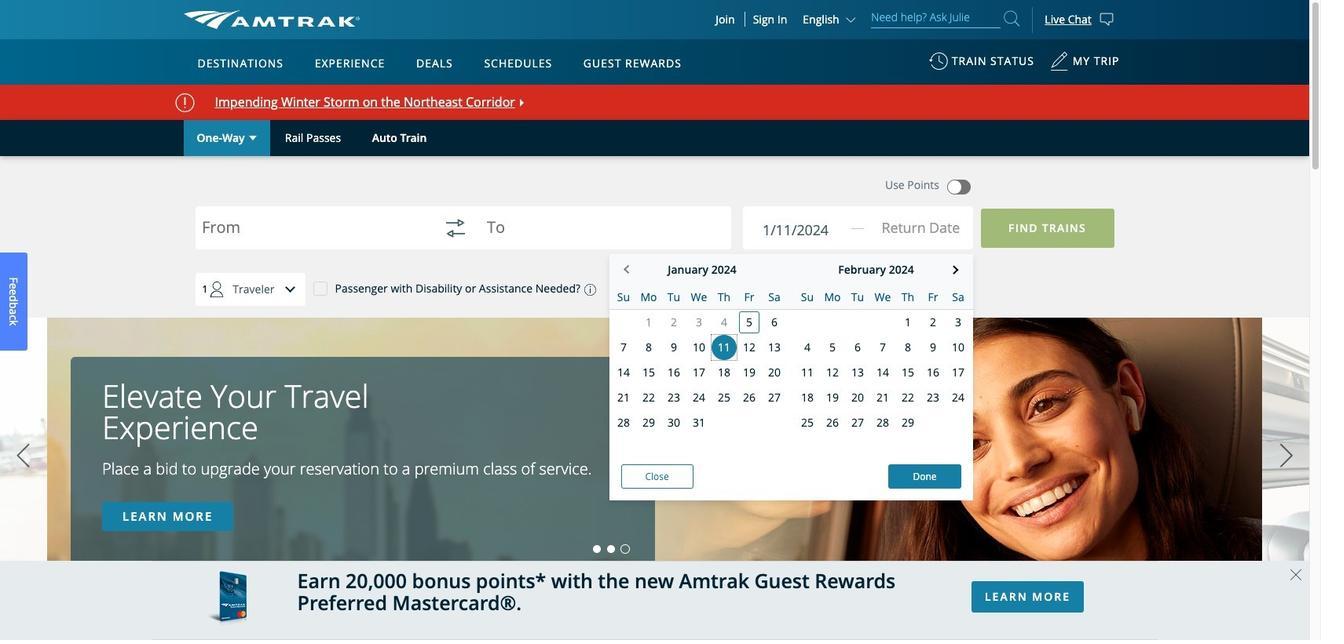 Task type: vqa. For each thing, say whether or not it's contained in the screenshot.
Limits
no



Task type: locate. For each thing, give the bounding box(es) containing it.
11 column header from the left
[[870, 286, 895, 309]]

application
[[242, 131, 619, 351]]

slide 3 tab
[[621, 546, 629, 554]]

To text field
[[487, 220, 709, 241]]

search icon image
[[1004, 8, 1020, 29]]

row
[[609, 286, 787, 310], [787, 286, 973, 310], [609, 310, 787, 335], [787, 310, 973, 335], [609, 335, 787, 360], [787, 335, 973, 360], [609, 360, 787, 386], [787, 360, 973, 386], [609, 386, 787, 411], [787, 386, 973, 411], [609, 411, 787, 436], [787, 411, 973, 436], [609, 436, 787, 463], [787, 436, 973, 463]]

more information about accessible travel requests. image
[[580, 284, 596, 296]]

5 column header from the left
[[712, 286, 737, 309]]

column header
[[611, 286, 636, 309], [636, 286, 661, 309], [661, 286, 686, 309], [686, 286, 712, 309], [712, 286, 737, 309], [737, 286, 762, 309], [762, 286, 787, 309], [795, 286, 820, 309], [820, 286, 845, 309], [845, 286, 870, 309], [870, 286, 895, 309], [895, 286, 920, 309], [920, 286, 946, 309], [946, 286, 971, 309]]

From text field
[[201, 220, 424, 241]]

2 column header from the left
[[636, 286, 661, 309]]

switch departure and arrival stations. image
[[436, 210, 474, 247]]

None field
[[201, 210, 424, 261], [487, 210, 709, 261], [759, 210, 867, 250], [759, 210, 867, 250]]

none field 'from'
[[201, 210, 424, 261]]

4 column header from the left
[[686, 286, 712, 309]]

13 column header from the left
[[920, 286, 946, 309]]

regions map image
[[242, 131, 619, 351]]

banner
[[0, 0, 1309, 363]]

passenger image
[[201, 274, 233, 306]]

14 column header from the left
[[946, 286, 971, 309]]

12 column header from the left
[[895, 286, 920, 309]]

previous image
[[11, 437, 35, 476]]

thursday, january 4, 2024 cell
[[712, 310, 737, 335]]

wednesday, january 3, 2024 cell
[[686, 310, 712, 335]]

amtrak image
[[183, 10, 359, 29]]

grid
[[609, 286, 787, 463], [787, 286, 973, 463]]

next image
[[1275, 437, 1298, 476]]

None checkbox
[[313, 281, 327, 295]]



Task type: describe. For each thing, give the bounding box(es) containing it.
10 column header from the left
[[845, 286, 870, 309]]

1 column header from the left
[[611, 286, 636, 309]]

next month image
[[950, 266, 958, 274]]

slide 1 tab
[[593, 546, 601, 554]]

click to add the number travelers and discount types image
[[275, 274, 306, 306]]

2 grid from the left
[[787, 286, 973, 463]]

select caret image
[[249, 136, 256, 140]]

thursday, january 11, 2024 cell
[[712, 335, 737, 360]]

amtrak guest rewards preferred mastercard image
[[207, 572, 246, 630]]

3 column header from the left
[[661, 286, 686, 309]]

1 grid from the left
[[609, 286, 787, 463]]

9 column header from the left
[[820, 286, 845, 309]]

choose a slide to display tab list
[[0, 546, 632, 554]]

plus icon image
[[752, 282, 766, 296]]

tuesday, january 2, 2024 cell
[[661, 310, 686, 335]]

7 column header from the left
[[762, 286, 787, 309]]

6 column header from the left
[[737, 286, 762, 309]]

Please enter your search item search field
[[871, 8, 1001, 28]]

8 column header from the left
[[795, 286, 820, 309]]

none field 'to'
[[487, 210, 709, 261]]

slide 2 tab
[[607, 546, 615, 554]]

monday, january 1, 2024 cell
[[636, 310, 661, 335]]



